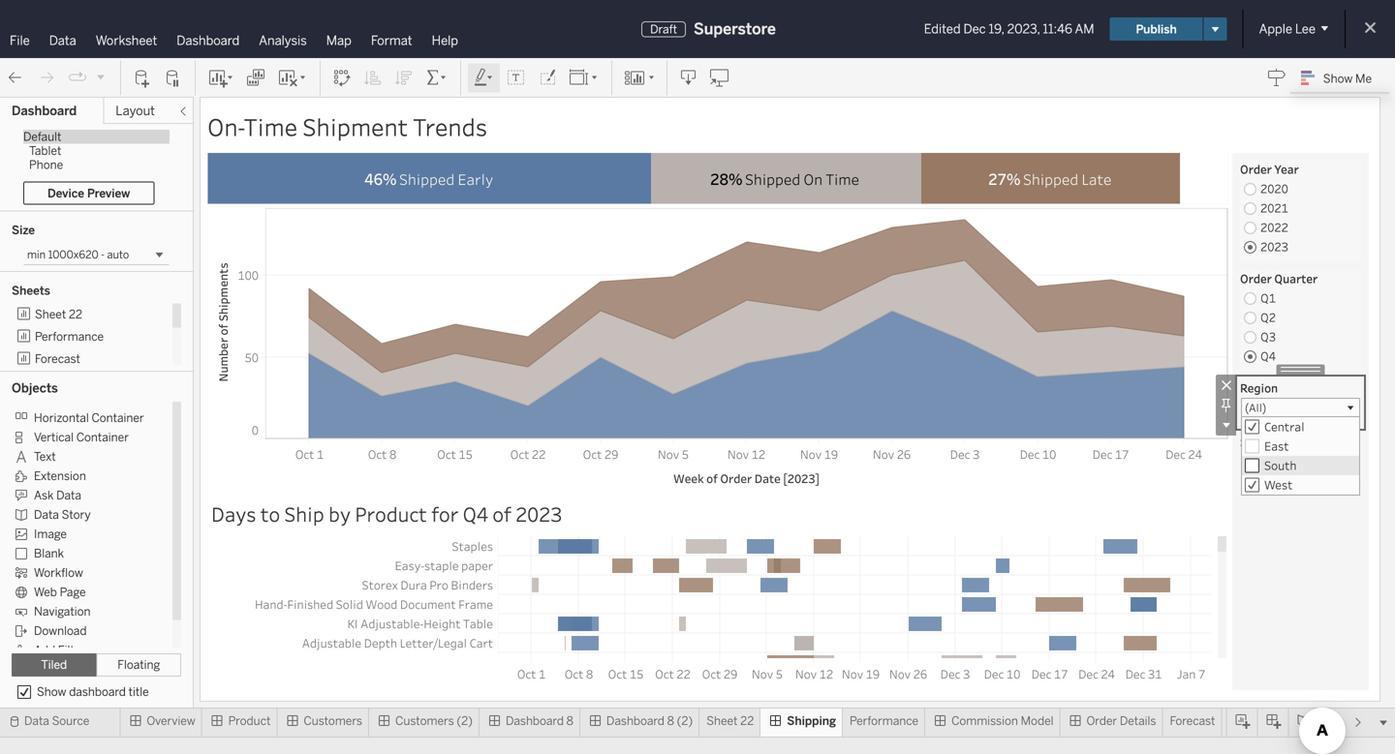 Task type: describe. For each thing, give the bounding box(es) containing it.
0 horizontal spatial sheet
[[35, 308, 66, 322]]

text option
[[12, 447, 159, 466]]

2022
[[1261, 219, 1289, 235]]

west
[[1265, 477, 1293, 493]]

container for horizontal container
[[92, 411, 144, 425]]

2021 radio
[[1241, 199, 1360, 218]]

Q2 radio
[[1241, 308, 1360, 328]]

horizontal
[[34, 411, 89, 425]]

draft
[[650, 22, 677, 36]]

south link
[[1265, 458, 1297, 474]]

list box containing central
[[1242, 418, 1359, 495]]

2022 link
[[1261, 219, 1289, 235]]

edited
[[924, 21, 961, 37]]

show mark labels image
[[507, 68, 526, 88]]

analysis
[[259, 33, 307, 48]]

q3
[[1261, 329, 1276, 345]]

sort ascending image
[[363, 68, 383, 88]]

region
[[1240, 380, 1278, 396]]

q1
[[1261, 290, 1276, 306]]

apple
[[1259, 21, 1293, 37]]

min 1000x620 - auto
[[27, 249, 129, 262]]

publish
[[1136, 22, 1177, 36]]

1 vertical spatial performance
[[850, 715, 919, 729]]

2023 link
[[1261, 239, 1289, 255]]

blank option
[[12, 544, 159, 563]]

objects
[[12, 381, 58, 396]]

West checkbox
[[1242, 476, 1359, 495]]

image option
[[12, 524, 159, 544]]

8 for dashboard 8
[[566, 715, 574, 729]]

page
[[60, 586, 86, 600]]

extension option
[[12, 466, 159, 485]]

8 for dashboard 8 (2)
[[667, 715, 674, 729]]

central
[[1265, 419, 1305, 435]]

text
[[34, 450, 56, 464]]

2 (2) from the left
[[677, 715, 693, 729]]

navigation option
[[12, 602, 159, 621]]

Q4 radio
[[1241, 347, 1360, 366]]

ask
[[34, 489, 54, 503]]

filters
[[58, 644, 91, 658]]

data for data source
[[24, 715, 49, 729]]

size
[[12, 223, 35, 237]]

add filters
[[34, 644, 91, 658]]

2020 radio
[[1241, 179, 1360, 199]]

floating
[[117, 658, 160, 672]]

0 horizontal spatial replay animation image
[[68, 68, 87, 87]]

2023 inside 2023 radio
[[1261, 239, 1289, 255]]

2023,
[[1007, 21, 1040, 37]]

central link
[[1265, 419, 1305, 435]]

add
[[34, 644, 55, 658]]

customers (2)
[[395, 715, 473, 729]]

east link
[[1265, 438, 1289, 454]]

11:46
[[1043, 21, 1073, 37]]

edited dec 19, 2023, 11:46 am
[[924, 21, 1095, 37]]

1 horizontal spatial 22
[[740, 715, 754, 729]]

on-time shipment trends heading
[[207, 105, 1373, 149]]

preview
[[87, 186, 130, 200]]

am
[[1075, 21, 1095, 37]]

order quarter
[[1240, 271, 1318, 287]]

0 vertical spatial forecast
[[35, 352, 80, 366]]

0 horizontal spatial 2023
[[516, 501, 562, 528]]

order quarter list box
[[1241, 289, 1360, 366]]

1 horizontal spatial replay animation image
[[95, 71, 107, 83]]

more options image
[[1216, 416, 1236, 436]]

of
[[493, 501, 511, 528]]

show me button
[[1292, 63, 1389, 93]]

fit image
[[569, 68, 600, 88]]

to
[[260, 501, 280, 528]]

q1 link
[[1261, 290, 1276, 306]]

dec
[[964, 21, 986, 37]]

publish button
[[1110, 17, 1203, 41]]

workflow
[[34, 566, 83, 580]]

web page option
[[12, 582, 159, 602]]

shipping
[[787, 715, 836, 729]]

Central checkbox
[[1242, 418, 1359, 437]]

2023 radio
[[1241, 237, 1360, 257]]

default tablet phone
[[23, 130, 63, 172]]

west link
[[1265, 477, 1293, 493]]

remove from dashboard image
[[1216, 375, 1236, 395]]

apple lee
[[1259, 21, 1316, 37]]

vertical container option
[[12, 427, 159, 447]]

format workbook image
[[538, 68, 557, 88]]

order details
[[1087, 715, 1156, 729]]

vertical container
[[34, 431, 129, 445]]

0 vertical spatial marks. press enter to open the view data window.. use arrow keys to navigate data visualization elements. image
[[207, 153, 1229, 204]]

0 vertical spatial ship
[[1240, 435, 1264, 451]]

sheet 22 inside list box
[[35, 308, 82, 322]]

format
[[371, 33, 412, 48]]

show for show dashboard title
[[37, 686, 66, 700]]

overview
[[147, 715, 195, 729]]

1 horizontal spatial sheet 22
[[707, 715, 754, 729]]

show me
[[1323, 71, 1372, 86]]

container for vertical container
[[76, 431, 129, 445]]

map
[[326, 33, 352, 48]]

totals image
[[425, 68, 449, 88]]

0 horizontal spatial q4
[[463, 501, 488, 528]]

data story
[[34, 508, 91, 522]]

customers for customers (2)
[[395, 715, 454, 729]]

2 vertical spatial marks. press enter to open the view data window.. use arrow keys to navigate data visualization elements. image
[[498, 537, 1211, 755]]

ask data
[[34, 489, 81, 503]]

1 vertical spatial product
[[228, 715, 271, 729]]

south
[[1265, 458, 1297, 474]]

collapse image
[[177, 106, 189, 117]]

q3 link
[[1261, 329, 1276, 345]]

web
[[34, 586, 57, 600]]

1 vertical spatial sheet
[[707, 715, 738, 729]]

2020
[[1261, 181, 1289, 197]]

device preview
[[47, 186, 130, 200]]

tablet
[[29, 144, 61, 158]]

open and edit this workbook in tableau desktop image
[[710, 68, 730, 88]]

device preview button
[[23, 182, 154, 205]]

title
[[128, 686, 149, 700]]

19,
[[989, 21, 1004, 37]]



Task type: locate. For each thing, give the bounding box(es) containing it.
add filters option
[[12, 640, 159, 660]]

1 vertical spatial 2023
[[516, 501, 562, 528]]

duplicate image
[[246, 68, 265, 88]]

customers
[[304, 715, 362, 729], [395, 715, 454, 729]]

data guide image
[[1267, 68, 1287, 87]]

min
[[27, 249, 46, 262]]

pause auto updates image
[[164, 68, 183, 88]]

list box containing sheet 22
[[12, 304, 181, 371]]

data for data story
[[34, 508, 59, 522]]

sheet 22
[[35, 308, 82, 322], [707, 715, 754, 729]]

performance down sheets
[[35, 330, 104, 344]]

extension
[[34, 469, 86, 483]]

highlight image
[[473, 68, 495, 88]]

Q1 radio
[[1241, 289, 1360, 308]]

container
[[92, 411, 144, 425], [76, 431, 129, 445]]

superstore
[[694, 20, 776, 38]]

show/hide cards image
[[624, 68, 655, 88]]

on-time shipment trends
[[207, 110, 487, 143]]

0 horizontal spatial list box
[[12, 304, 181, 371]]

swap rows and columns image
[[332, 68, 352, 88]]

1 horizontal spatial product
[[355, 501, 427, 528]]

order year list box
[[1241, 179, 1360, 257]]

ship mode
[[1240, 435, 1298, 451]]

1 (2) from the left
[[457, 715, 473, 729]]

0 horizontal spatial forecast
[[35, 352, 80, 366]]

sheet right dashboard 8 (2)
[[707, 715, 738, 729]]

tiled
[[41, 658, 67, 672]]

lee
[[1295, 21, 1316, 37]]

2 vertical spatial order
[[1087, 715, 1117, 729]]

replay animation image right redo icon at the left top of page
[[68, 68, 87, 87]]

marks. press enter to open the view data window.. use arrow keys to navigate data visualization elements. image
[[207, 153, 1229, 204], [265, 208, 1229, 439], [498, 537, 1211, 755]]

1 horizontal spatial forecast
[[1170, 715, 1215, 729]]

data
[[49, 33, 76, 48], [56, 489, 81, 503], [34, 508, 59, 522], [24, 715, 49, 729]]

forecast
[[35, 352, 80, 366], [1170, 715, 1215, 729]]

1 vertical spatial marks. press enter to open the view data window.. use arrow keys to navigate data visualization elements. image
[[265, 208, 1229, 439]]

objects list box
[[12, 402, 181, 660]]

1 vertical spatial q4
[[463, 501, 488, 528]]

0 horizontal spatial product
[[228, 715, 271, 729]]

2022 radio
[[1241, 218, 1360, 237]]

q4 down q3 link
[[1261, 348, 1276, 364]]

device
[[47, 186, 84, 200]]

file
[[10, 33, 30, 48]]

source
[[52, 715, 89, 729]]

0 vertical spatial show
[[1323, 71, 1353, 86]]

by
[[329, 501, 351, 528]]

ask data option
[[12, 485, 159, 505]]

-
[[101, 249, 105, 262]]

order up q1
[[1240, 271, 1272, 287]]

1 horizontal spatial 8
[[667, 715, 674, 729]]

details
[[1120, 715, 1156, 729]]

2023 down 2022 link
[[1261, 239, 1289, 255]]

q2 link
[[1261, 310, 1276, 326]]

list box
[[12, 304, 181, 371], [1242, 418, 1359, 495]]

fix height image
[[1216, 395, 1236, 416]]

container up vertical container option
[[92, 411, 144, 425]]

1 horizontal spatial list box
[[1242, 418, 1359, 495]]

on-
[[207, 110, 244, 143]]

days
[[211, 501, 256, 528]]

show for show me
[[1323, 71, 1353, 86]]

data up data story
[[56, 489, 81, 503]]

product right overview
[[228, 715, 271, 729]]

2 customers from the left
[[395, 715, 454, 729]]

order for q1
[[1240, 271, 1272, 287]]

1 horizontal spatial ship
[[1240, 435, 1264, 451]]

dashboard 8
[[506, 715, 574, 729]]

0 horizontal spatial 8
[[566, 715, 574, 729]]

data story option
[[12, 505, 159, 524]]

vertical
[[34, 431, 74, 445]]

clear sheet image
[[277, 68, 308, 88]]

download image
[[679, 68, 699, 88]]

22 down 1000x620
[[69, 308, 82, 322]]

q4 left the of
[[463, 501, 488, 528]]

story
[[62, 508, 91, 522]]

data up redo icon at the left top of page
[[49, 33, 76, 48]]

0 vertical spatial 2023
[[1261, 239, 1289, 255]]

mode
[[1267, 435, 1298, 451]]

performance right shipping
[[850, 715, 919, 729]]

q4 link
[[1261, 348, 1276, 364]]

year
[[1275, 161, 1299, 177]]

2021 link
[[1261, 200, 1289, 216]]

South checkbox
[[1242, 456, 1359, 476]]

2 8 from the left
[[667, 715, 674, 729]]

container inside option
[[76, 431, 129, 445]]

2023 right the of
[[516, 501, 562, 528]]

replay animation image left new data source "image"
[[95, 71, 107, 83]]

1 vertical spatial 22
[[740, 715, 754, 729]]

product inside on-time shipment trends application
[[355, 501, 427, 528]]

data left source
[[24, 715, 49, 729]]

forecast up the objects
[[35, 352, 80, 366]]

dashboard
[[177, 33, 240, 48], [12, 103, 77, 119], [506, 715, 564, 729], [606, 715, 665, 729]]

ship right to
[[284, 501, 324, 528]]

product right by
[[355, 501, 427, 528]]

sort descending image
[[394, 68, 414, 88]]

order year
[[1240, 161, 1299, 177]]

undo image
[[6, 68, 25, 88]]

1 horizontal spatial performance
[[850, 715, 919, 729]]

1 vertical spatial container
[[76, 431, 129, 445]]

web page
[[34, 586, 86, 600]]

sheet down sheets
[[35, 308, 66, 322]]

sheet 22 right dashboard 8 (2)
[[707, 715, 754, 729]]

new worksheet image
[[207, 68, 234, 88]]

1 vertical spatial ship
[[284, 501, 324, 528]]

1 customers from the left
[[304, 715, 362, 729]]

horizontal container option
[[12, 408, 159, 427]]

0 vertical spatial order
[[1240, 161, 1272, 177]]

0 horizontal spatial sheet 22
[[35, 308, 82, 322]]

0 vertical spatial list box
[[12, 304, 181, 371]]

sheet 22 down sheets
[[35, 308, 82, 322]]

new data source image
[[133, 68, 152, 88]]

1 horizontal spatial 2023
[[1261, 239, 1289, 255]]

1 horizontal spatial show
[[1323, 71, 1353, 86]]

workflow option
[[12, 563, 159, 582]]

0 horizontal spatial 22
[[69, 308, 82, 322]]

east
[[1265, 438, 1289, 454]]

2023
[[1261, 239, 1289, 255], [516, 501, 562, 528]]

1 vertical spatial forecast
[[1170, 715, 1215, 729]]

on-time shipment trends application
[[194, 97, 1393, 755]]

0 horizontal spatial performance
[[35, 330, 104, 344]]

East checkbox
[[1242, 437, 1359, 456]]

show left me
[[1323, 71, 1353, 86]]

redo image
[[37, 68, 56, 88]]

22 left shipping
[[740, 715, 754, 729]]

model
[[1021, 715, 1054, 729]]

phone
[[29, 158, 63, 172]]

show down tiled
[[37, 686, 66, 700]]

order for 2020
[[1240, 161, 1272, 177]]

Region field
[[1241, 398, 1360, 418]]

1 horizontal spatial sheet
[[707, 715, 738, 729]]

days to ship by product for q4 of 2023
[[211, 501, 562, 528]]

0 horizontal spatial show
[[37, 686, 66, 700]]

0 horizontal spatial ship
[[284, 501, 324, 528]]

commission
[[952, 715, 1018, 729]]

data source
[[24, 715, 89, 729]]

0 vertical spatial performance
[[35, 330, 104, 344]]

download option
[[12, 621, 159, 640]]

0 vertical spatial sheet
[[35, 308, 66, 322]]

me
[[1356, 71, 1372, 86]]

1 vertical spatial sheet 22
[[707, 715, 754, 729]]

1 vertical spatial order
[[1240, 271, 1272, 287]]

order left the details
[[1087, 715, 1117, 729]]

replay animation image
[[68, 68, 87, 87], [95, 71, 107, 83]]

for
[[431, 501, 459, 528]]

1 vertical spatial show
[[37, 686, 66, 700]]

sheets
[[12, 284, 50, 298]]

1 horizontal spatial customers
[[395, 715, 454, 729]]

default
[[23, 130, 61, 144]]

horizontal container
[[34, 411, 144, 425]]

show dashboard title
[[37, 686, 149, 700]]

1 8 from the left
[[566, 715, 574, 729]]

layout
[[116, 103, 155, 119]]

q4 inside option
[[1261, 348, 1276, 364]]

order up 2020 link
[[1240, 161, 1272, 177]]

0 horizontal spatial (2)
[[457, 715, 473, 729]]

shipment
[[303, 110, 408, 143]]

show inside button
[[1323, 71, 1353, 86]]

1 horizontal spatial q4
[[1261, 348, 1276, 364]]

togglestate option group
[[12, 654, 181, 677]]

performance
[[35, 330, 104, 344], [850, 715, 919, 729]]

trends
[[413, 110, 487, 143]]

worksheet
[[96, 33, 157, 48]]

dashboard
[[69, 686, 126, 700]]

show
[[1323, 71, 1353, 86], [37, 686, 66, 700]]

1000x620
[[48, 249, 98, 262]]

container down horizontal container
[[76, 431, 129, 445]]

time
[[244, 110, 298, 143]]

0 vertical spatial container
[[92, 411, 144, 425]]

quarter
[[1275, 271, 1318, 287]]

container inside option
[[92, 411, 144, 425]]

1 horizontal spatial (2)
[[677, 715, 693, 729]]

navigation
[[34, 605, 91, 619]]

data down ask
[[34, 508, 59, 522]]

0 vertical spatial product
[[355, 501, 427, 528]]

1 vertical spatial list box
[[1242, 418, 1359, 495]]

(2)
[[457, 715, 473, 729], [677, 715, 693, 729]]

2021
[[1261, 200, 1289, 216]]

forecast right the details
[[1170, 715, 1215, 729]]

0 vertical spatial q4
[[1261, 348, 1276, 364]]

0 horizontal spatial customers
[[304, 715, 362, 729]]

customers for customers
[[304, 715, 362, 729]]

sheet
[[35, 308, 66, 322], [707, 715, 738, 729]]

data for data
[[49, 33, 76, 48]]

ship left east link
[[1240, 435, 1264, 451]]

0 vertical spatial sheet 22
[[35, 308, 82, 322]]

auto
[[107, 249, 129, 262]]

8
[[566, 715, 574, 729], [667, 715, 674, 729]]

2020 link
[[1261, 181, 1289, 197]]

dashboard 8 (2)
[[606, 715, 693, 729]]

image
[[34, 527, 67, 541]]

Q3 radio
[[1241, 328, 1360, 347]]

0 vertical spatial 22
[[69, 308, 82, 322]]



Task type: vqa. For each thing, say whether or not it's contained in the screenshot.
Commission
yes



